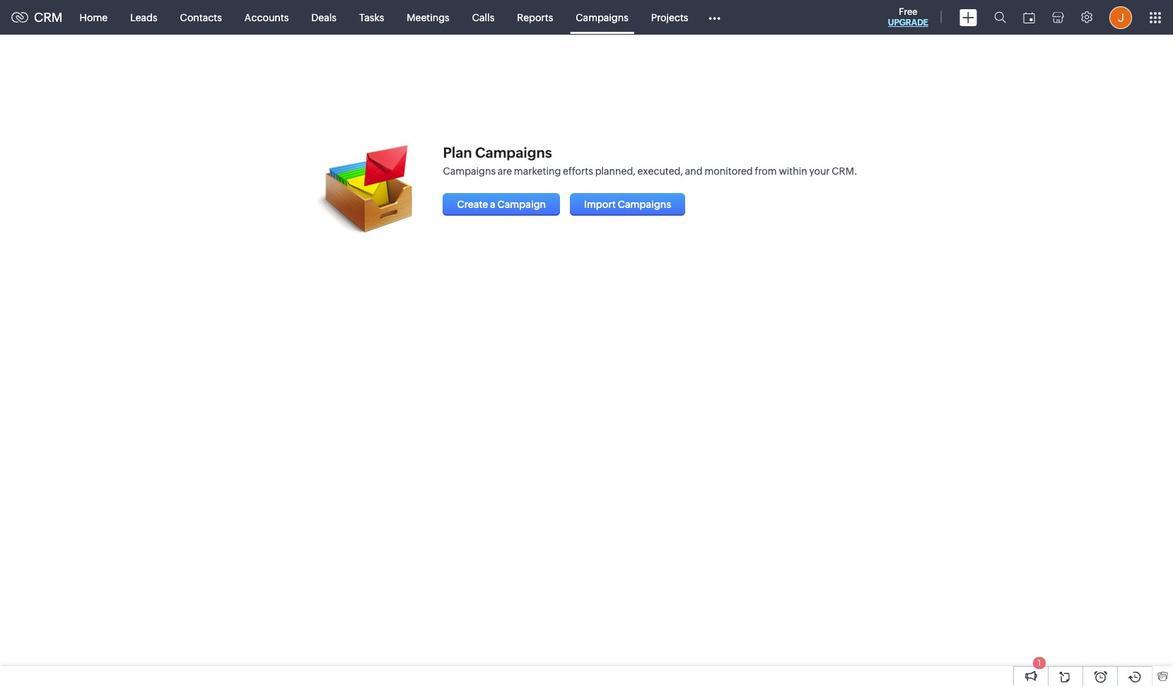 Task type: vqa. For each thing, say whether or not it's contained in the screenshot.
marketing
yes



Task type: locate. For each thing, give the bounding box(es) containing it.
planned,
[[595, 166, 636, 177]]

upgrade
[[888, 18, 929, 28]]

create a campaign button
[[443, 193, 560, 216]]

contacts
[[180, 12, 222, 23]]

deals
[[311, 12, 337, 23]]

accounts link
[[233, 0, 300, 34]]

meetings link
[[396, 0, 461, 34]]

calls link
[[461, 0, 506, 34]]

projects
[[651, 12, 689, 23]]

campaigns up are
[[475, 144, 552, 161]]

campaign
[[498, 199, 546, 210]]

search image
[[995, 11, 1007, 23]]

crm link
[[11, 10, 63, 25]]

campaigns
[[576, 12, 629, 23], [475, 144, 552, 161], [443, 166, 496, 177], [618, 199, 671, 210]]

home
[[80, 12, 108, 23]]

a
[[490, 199, 496, 210]]

calendar image
[[1024, 12, 1036, 23]]

plan campaigns campaigns are marketing efforts planned, executed, and monitored from within your crm.
[[443, 144, 858, 177]]

create menu image
[[960, 9, 978, 26]]

free upgrade
[[888, 6, 929, 28]]

marketing
[[514, 166, 561, 177]]

are
[[498, 166, 512, 177]]

import campaigns
[[584, 199, 671, 210]]

your
[[809, 166, 830, 177]]

executed,
[[638, 166, 683, 177]]

crm.
[[832, 166, 858, 177]]

calls
[[472, 12, 495, 23]]

create
[[457, 199, 488, 210]]

create a campaign
[[457, 199, 546, 210]]

tasks link
[[348, 0, 396, 34]]

campaigns down executed,
[[618, 199, 671, 210]]

efforts
[[563, 166, 593, 177]]

tasks
[[359, 12, 384, 23]]

search element
[[986, 0, 1015, 35]]

campaigns down plan
[[443, 166, 496, 177]]

import
[[584, 199, 616, 210]]



Task type: describe. For each thing, give the bounding box(es) containing it.
campaigns right reports link
[[576, 12, 629, 23]]

campaigns link
[[565, 0, 640, 34]]

campaigns inside button
[[618, 199, 671, 210]]

leads link
[[119, 0, 169, 34]]

within
[[779, 166, 808, 177]]

and
[[685, 166, 703, 177]]

from
[[755, 166, 777, 177]]

Other Modules field
[[700, 6, 730, 29]]

1
[[1038, 659, 1041, 667]]

profile element
[[1101, 0, 1141, 34]]

monitored
[[705, 166, 753, 177]]

deals link
[[300, 0, 348, 34]]

leads
[[130, 12, 157, 23]]

plan
[[443, 144, 472, 161]]

create menu element
[[951, 0, 986, 34]]

reports
[[517, 12, 553, 23]]

profile image
[[1110, 6, 1132, 29]]

projects link
[[640, 0, 700, 34]]

accounts
[[245, 12, 289, 23]]

contacts link
[[169, 0, 233, 34]]

crm
[[34, 10, 63, 25]]

import campaigns button
[[570, 193, 686, 216]]

meetings
[[407, 12, 450, 23]]

home link
[[68, 0, 119, 34]]

free
[[899, 6, 918, 17]]

reports link
[[506, 0, 565, 34]]



